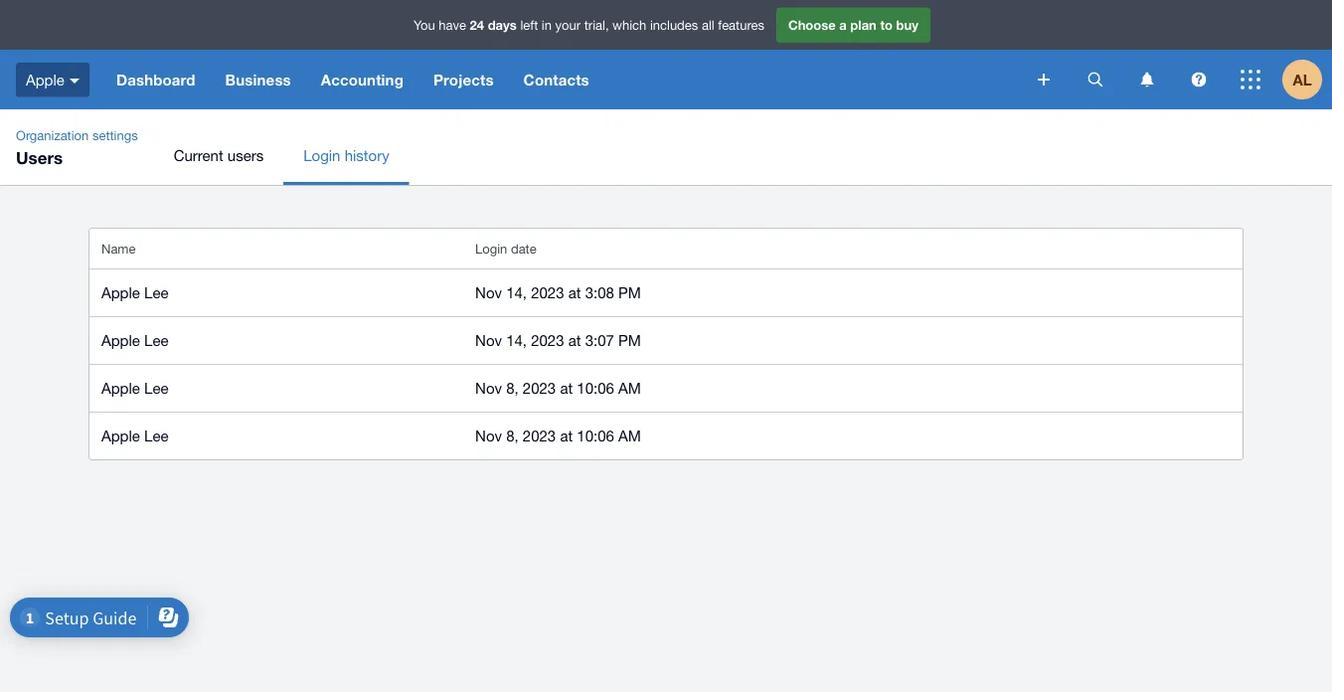 Task type: locate. For each thing, give the bounding box(es) containing it.
1 vertical spatial login
[[475, 241, 508, 256]]

1 nov from the top
[[475, 283, 502, 301]]

pm right 3:07
[[619, 331, 641, 349]]

at
[[569, 283, 581, 301], [569, 331, 581, 349], [560, 379, 573, 396], [560, 427, 573, 444]]

3:08
[[585, 283, 615, 301]]

0 vertical spatial 8,
[[506, 379, 519, 396]]

2 14, from the top
[[506, 331, 527, 349]]

0 vertical spatial pm
[[619, 283, 641, 301]]

accounting
[[321, 71, 404, 89]]

nov 14, 2023 at 3:08 pm
[[475, 283, 641, 301]]

0 horizontal spatial login
[[304, 146, 341, 164]]

navigation
[[101, 50, 1024, 109]]

8,
[[506, 379, 519, 396], [506, 427, 519, 444]]

1 pm from the top
[[619, 283, 641, 301]]

3 nov from the top
[[475, 379, 502, 396]]

0 vertical spatial am
[[619, 379, 641, 396]]

current users
[[174, 146, 264, 164]]

0 vertical spatial login
[[304, 146, 341, 164]]

3 apple lee from the top
[[101, 379, 169, 396]]

am
[[619, 379, 641, 396], [619, 427, 641, 444]]

left
[[521, 17, 538, 33]]

menu
[[154, 125, 1333, 185]]

choose
[[789, 17, 836, 33]]

pm
[[619, 283, 641, 301], [619, 331, 641, 349]]

1 am from the top
[[619, 379, 641, 396]]

you have 24 days left in your trial, which includes all features
[[414, 17, 765, 33]]

login inside login history element
[[475, 241, 508, 256]]

14, for nov 14, 2023 at 3:07 pm
[[506, 331, 527, 349]]

2 10:06 from the top
[[577, 427, 615, 444]]

dashboard
[[116, 71, 196, 89]]

nov
[[475, 283, 502, 301], [475, 331, 502, 349], [475, 379, 502, 396], [475, 427, 502, 444]]

svg image inside apple popup button
[[70, 78, 79, 83]]

current
[[174, 146, 223, 164]]

3:07
[[585, 331, 615, 349]]

login history element
[[90, 229, 1243, 459]]

1 horizontal spatial login
[[475, 241, 508, 256]]

login
[[304, 146, 341, 164], [475, 241, 508, 256]]

0 vertical spatial 14,
[[506, 283, 527, 301]]

1 horizontal spatial svg image
[[1192, 72, 1207, 87]]

al button
[[1283, 50, 1333, 109]]

navigation containing dashboard
[[101, 50, 1024, 109]]

svg image
[[1241, 70, 1261, 90], [1089, 72, 1103, 87], [1192, 72, 1207, 87]]

login history link
[[284, 125, 409, 185]]

10:06
[[577, 379, 615, 396], [577, 427, 615, 444]]

1 lee from the top
[[144, 283, 169, 301]]

1 10:06 from the top
[[577, 379, 615, 396]]

1 8, from the top
[[506, 379, 519, 396]]

contacts
[[524, 71, 590, 89]]

4 lee from the top
[[144, 427, 169, 444]]

1 vertical spatial pm
[[619, 331, 641, 349]]

date
[[511, 241, 537, 256]]

apple button
[[0, 50, 101, 109]]

1 vertical spatial 14,
[[506, 331, 527, 349]]

svg image
[[1141, 72, 1154, 87], [1038, 74, 1050, 86], [70, 78, 79, 83]]

2 lee from the top
[[144, 331, 169, 349]]

menu containing current users
[[154, 125, 1333, 185]]

14,
[[506, 283, 527, 301], [506, 331, 527, 349]]

lee
[[144, 283, 169, 301], [144, 331, 169, 349], [144, 379, 169, 396], [144, 427, 169, 444]]

1 vertical spatial nov 8, 2023 at 10:06 am
[[475, 427, 641, 444]]

pm right 3:08 on the left top of page
[[619, 283, 641, 301]]

login left date
[[475, 241, 508, 256]]

1 vertical spatial am
[[619, 427, 641, 444]]

2 pm from the top
[[619, 331, 641, 349]]

0 vertical spatial nov 8, 2023 at 10:06 am
[[475, 379, 641, 396]]

1 vertical spatial 8,
[[506, 427, 519, 444]]

0 horizontal spatial svg image
[[70, 78, 79, 83]]

in
[[542, 17, 552, 33]]

login inside "login history" link
[[304, 146, 341, 164]]

apple
[[26, 71, 65, 88], [101, 283, 140, 301], [101, 331, 140, 349], [101, 379, 140, 396], [101, 427, 140, 444]]

login for login date
[[475, 241, 508, 256]]

14, down the nov 14, 2023 at 3:08 pm
[[506, 331, 527, 349]]

login date
[[475, 241, 537, 256]]

14, down date
[[506, 283, 527, 301]]

users
[[16, 147, 63, 167]]

banner
[[0, 0, 1333, 109]]

nov 8, 2023 at 10:06 am
[[475, 379, 641, 396], [475, 427, 641, 444]]

features
[[718, 17, 765, 33]]

2023
[[531, 283, 564, 301], [531, 331, 564, 349], [523, 379, 556, 396], [523, 427, 556, 444]]

4 apple lee from the top
[[101, 427, 169, 444]]

apple inside apple popup button
[[26, 71, 65, 88]]

plan
[[851, 17, 877, 33]]

apple lee
[[101, 283, 169, 301], [101, 331, 169, 349], [101, 379, 169, 396], [101, 427, 169, 444]]

login left history
[[304, 146, 341, 164]]

2 nov 8, 2023 at 10:06 am from the top
[[475, 427, 641, 444]]

1 14, from the top
[[506, 283, 527, 301]]

0 vertical spatial 10:06
[[577, 379, 615, 396]]

pm for nov 14, 2023 at 3:08 pm
[[619, 283, 641, 301]]

dashboard link
[[101, 50, 210, 109]]

0 horizontal spatial svg image
[[1089, 72, 1103, 87]]

1 vertical spatial 10:06
[[577, 427, 615, 444]]



Task type: describe. For each thing, give the bounding box(es) containing it.
to
[[881, 17, 893, 33]]

a
[[840, 17, 847, 33]]

all
[[702, 17, 715, 33]]

2 horizontal spatial svg image
[[1241, 70, 1261, 90]]

login history
[[304, 146, 390, 164]]

includes
[[650, 17, 699, 33]]

al
[[1293, 71, 1312, 89]]

3 lee from the top
[[144, 379, 169, 396]]

business
[[225, 71, 291, 89]]

2 horizontal spatial svg image
[[1141, 72, 1154, 87]]

14, for nov 14, 2023 at 3:08 pm
[[506, 283, 527, 301]]

business button
[[210, 50, 306, 109]]

login for login history
[[304, 146, 341, 164]]

24
[[470, 17, 484, 33]]

history
[[345, 146, 390, 164]]

days
[[488, 17, 517, 33]]

accounting button
[[306, 50, 419, 109]]

1 apple lee from the top
[[101, 283, 169, 301]]

projects
[[434, 71, 494, 89]]

organization settings link
[[8, 125, 146, 145]]

trial,
[[585, 17, 609, 33]]

name
[[101, 241, 136, 256]]

contacts button
[[509, 50, 605, 109]]

which
[[613, 17, 647, 33]]

2 am from the top
[[619, 427, 641, 444]]

banner containing dashboard
[[0, 0, 1333, 109]]

nov 14, 2023 at 3:07 pm
[[475, 331, 641, 349]]

organization
[[16, 127, 89, 143]]

your
[[556, 17, 581, 33]]

2 nov from the top
[[475, 331, 502, 349]]

organization settings users
[[16, 127, 138, 167]]

2 8, from the top
[[506, 427, 519, 444]]

you
[[414, 17, 435, 33]]

current users link
[[154, 125, 284, 185]]

users
[[228, 146, 264, 164]]

pm for nov 14, 2023 at 3:07 pm
[[619, 331, 641, 349]]

choose a plan to buy
[[789, 17, 919, 33]]

projects button
[[419, 50, 509, 109]]

buy
[[897, 17, 919, 33]]

2 apple lee from the top
[[101, 331, 169, 349]]

4 nov from the top
[[475, 427, 502, 444]]

1 nov 8, 2023 at 10:06 am from the top
[[475, 379, 641, 396]]

settings
[[92, 127, 138, 143]]

1 horizontal spatial svg image
[[1038, 74, 1050, 86]]

have
[[439, 17, 466, 33]]



Task type: vqa. For each thing, say whether or not it's contained in the screenshot.


